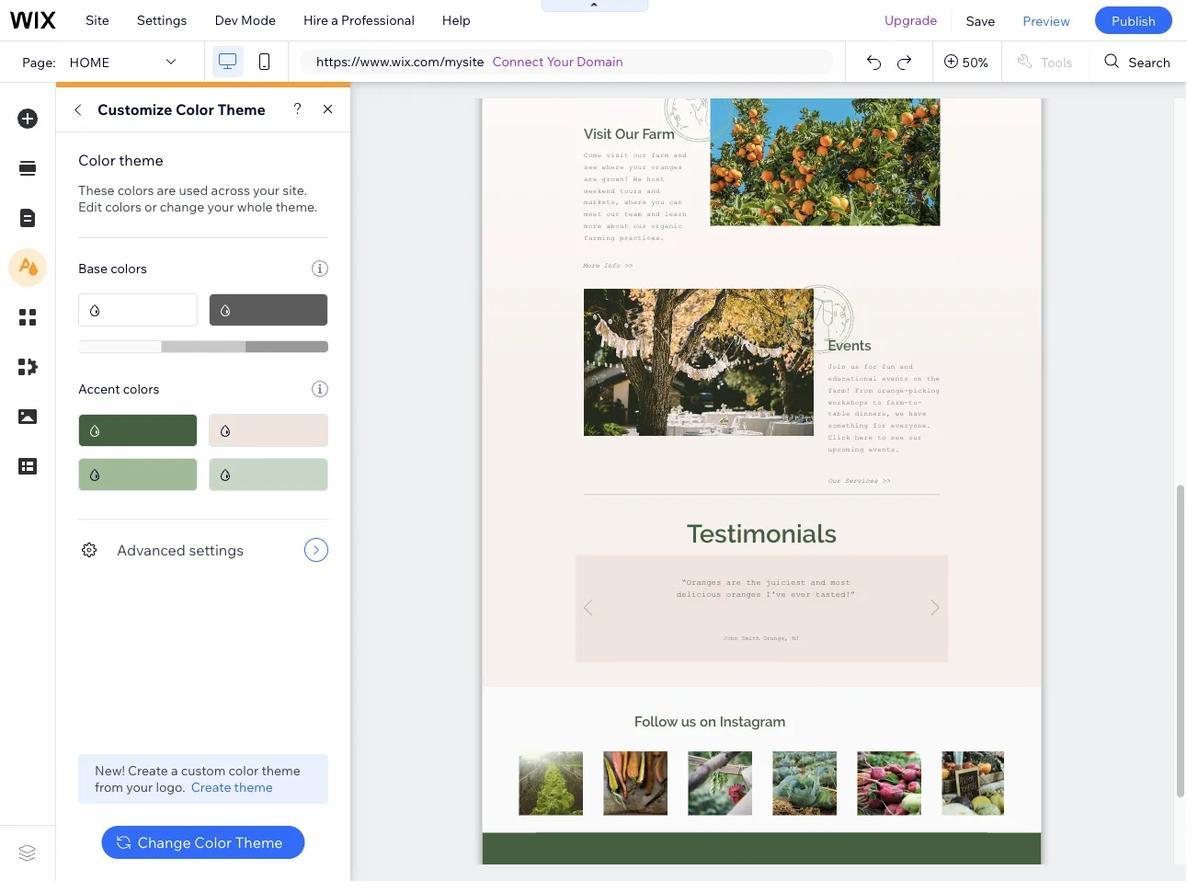 Task type: vqa. For each thing, say whether or not it's contained in the screenshot.
Create theme button
yes



Task type: describe. For each thing, give the bounding box(es) containing it.
colors for accent
[[123, 381, 160, 397]]

colors left or
[[105, 199, 142, 215]]

mode
[[241, 12, 276, 28]]

publish button
[[1096, 6, 1173, 34]]

used
[[179, 182, 208, 198]]

home
[[70, 54, 109, 70]]

from
[[95, 779, 123, 795]]

change
[[160, 199, 204, 215]]

domain
[[577, 53, 623, 69]]

connect
[[493, 53, 544, 69]]

color
[[229, 763, 259, 779]]

tools
[[1041, 54, 1073, 70]]

your inside new! create a custom color theme from your logo.
[[126, 779, 153, 795]]

logo.
[[156, 779, 186, 795]]

search
[[1129, 54, 1171, 70]]

theme for color theme
[[119, 151, 163, 169]]

across
[[211, 182, 250, 198]]

https://www.wix.com/mysite connect your domain
[[316, 53, 623, 69]]

customize
[[98, 100, 172, 119]]

create inside create theme button
[[191, 779, 231, 795]]

advanced settings
[[117, 541, 244, 559]]

0 vertical spatial a
[[331, 12, 338, 28]]

new!
[[95, 763, 125, 779]]

preview button
[[1009, 0, 1085, 40]]

save button
[[953, 0, 1009, 40]]

2 horizontal spatial your
[[253, 182, 280, 198]]

hire
[[304, 12, 329, 28]]

theme for customize color theme
[[218, 100, 266, 119]]

create theme button
[[191, 779, 273, 796]]

1 horizontal spatial your
[[207, 199, 234, 215]]

theme.
[[276, 199, 318, 215]]

50%
[[963, 54, 989, 70]]

your
[[547, 53, 574, 69]]

settings
[[137, 12, 187, 28]]

a inside new! create a custom color theme from your logo.
[[171, 763, 178, 779]]

site.
[[283, 182, 307, 198]]

base colors
[[78, 260, 147, 276]]

accent
[[78, 381, 120, 397]]

or
[[144, 199, 157, 215]]

change color theme button
[[102, 826, 305, 859]]

custom
[[181, 763, 226, 779]]

help
[[442, 12, 471, 28]]

save
[[966, 12, 996, 28]]

these
[[78, 182, 115, 198]]

tools button
[[1003, 41, 1090, 82]]

color for change
[[194, 833, 232, 852]]

accent colors
[[78, 381, 160, 397]]



Task type: locate. For each thing, give the bounding box(es) containing it.
colors
[[118, 182, 154, 198], [105, 199, 142, 215], [111, 260, 147, 276], [123, 381, 160, 397]]

colors up or
[[118, 182, 154, 198]]

2 vertical spatial theme
[[234, 779, 273, 795]]

1 horizontal spatial create
[[191, 779, 231, 795]]

change
[[137, 833, 191, 852]]

theme down color
[[234, 779, 273, 795]]

theme
[[218, 100, 266, 119], [235, 833, 283, 852]]

your
[[253, 182, 280, 198], [207, 199, 234, 215], [126, 779, 153, 795]]

base
[[78, 260, 108, 276]]

colors right base on the top left of the page
[[111, 260, 147, 276]]

0 horizontal spatial create
[[128, 763, 168, 779]]

1 vertical spatial theme
[[235, 833, 283, 852]]

create inside new! create a custom color theme from your logo.
[[128, 763, 168, 779]]

theme up across
[[218, 100, 266, 119]]

color theme
[[78, 151, 163, 169]]

publish
[[1112, 12, 1156, 28]]

color up "these"
[[78, 151, 116, 169]]

color
[[176, 100, 214, 119], [78, 151, 116, 169], [194, 833, 232, 852]]

1 vertical spatial create
[[191, 779, 231, 795]]

settings
[[189, 541, 244, 559]]

1 vertical spatial a
[[171, 763, 178, 779]]

2 vertical spatial your
[[126, 779, 153, 795]]

dev mode
[[215, 12, 276, 28]]

0 vertical spatial theme
[[119, 151, 163, 169]]

create theme
[[191, 779, 273, 795]]

theme for change color theme
[[235, 833, 283, 852]]

0 vertical spatial theme
[[218, 100, 266, 119]]

color right change
[[194, 833, 232, 852]]

upgrade
[[885, 12, 938, 28]]

change color theme
[[137, 833, 283, 852]]

your down across
[[207, 199, 234, 215]]

colors for these
[[118, 182, 154, 198]]

a up logo.
[[171, 763, 178, 779]]

1 vertical spatial your
[[207, 199, 234, 215]]

edit
[[78, 199, 102, 215]]

a right hire
[[331, 12, 338, 28]]

color right the customize
[[176, 100, 214, 119]]

0 vertical spatial color
[[176, 100, 214, 119]]

hire a professional
[[304, 12, 415, 28]]

a
[[331, 12, 338, 28], [171, 763, 178, 779]]

whole
[[237, 199, 273, 215]]

0 vertical spatial create
[[128, 763, 168, 779]]

dev
[[215, 12, 238, 28]]

theme up are
[[119, 151, 163, 169]]

https://www.wix.com/mysite
[[316, 53, 484, 69]]

customize color theme
[[98, 100, 266, 119]]

colors for base
[[111, 260, 147, 276]]

50% button
[[934, 41, 1002, 82]]

theme right color
[[262, 763, 301, 779]]

0 horizontal spatial your
[[126, 779, 153, 795]]

create up logo.
[[128, 763, 168, 779]]

theme inside button
[[235, 833, 283, 852]]

theme inside create theme button
[[234, 779, 273, 795]]

1 vertical spatial theme
[[262, 763, 301, 779]]

site
[[86, 12, 109, 28]]

theme for create theme
[[234, 779, 273, 795]]

these colors are used across your site. edit colors or change your whole theme.
[[78, 182, 318, 215]]

2 vertical spatial color
[[194, 833, 232, 852]]

create down custom
[[191, 779, 231, 795]]

new! create a custom color theme from your logo.
[[95, 763, 301, 795]]

create
[[128, 763, 168, 779], [191, 779, 231, 795]]

0 horizontal spatial a
[[171, 763, 178, 779]]

color inside button
[[194, 833, 232, 852]]

search button
[[1090, 41, 1188, 82]]

advanced
[[117, 541, 186, 559]]

color for customize
[[176, 100, 214, 119]]

your right from
[[126, 779, 153, 795]]

theme inside new! create a custom color theme from your logo.
[[262, 763, 301, 779]]

1 horizontal spatial a
[[331, 12, 338, 28]]

are
[[157, 182, 176, 198]]

your up whole
[[253, 182, 280, 198]]

1 vertical spatial color
[[78, 151, 116, 169]]

professional
[[341, 12, 415, 28]]

theme down create theme button
[[235, 833, 283, 852]]

colors right accent
[[123, 381, 160, 397]]

preview
[[1023, 12, 1071, 28]]

theme
[[119, 151, 163, 169], [262, 763, 301, 779], [234, 779, 273, 795]]

0 vertical spatial your
[[253, 182, 280, 198]]



